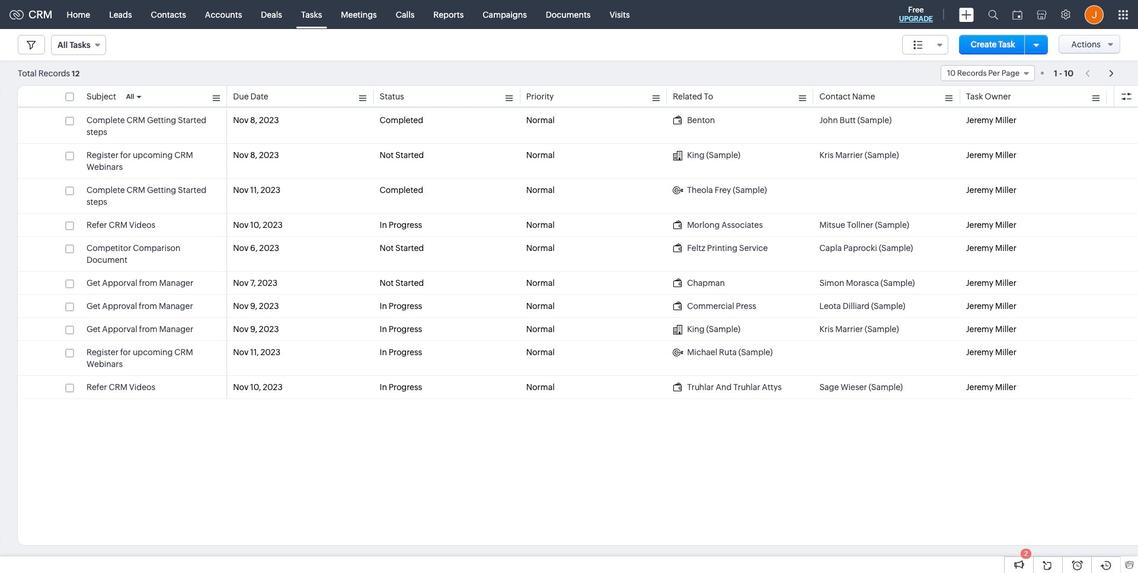 Task type: describe. For each thing, give the bounding box(es) containing it.
create menu image
[[959, 7, 974, 22]]

none field size
[[902, 35, 949, 55]]

create menu element
[[952, 0, 981, 29]]

profile element
[[1078, 0, 1111, 29]]

calendar image
[[1013, 10, 1023, 19]]

size image
[[914, 40, 923, 50]]



Task type: vqa. For each thing, say whether or not it's contained in the screenshot.
Add New at top
no



Task type: locate. For each thing, give the bounding box(es) containing it.
row group
[[18, 109, 1138, 400]]

search image
[[988, 9, 998, 20]]

profile image
[[1085, 5, 1104, 24]]

logo image
[[9, 10, 24, 19]]

search element
[[981, 0, 1006, 29]]

None field
[[51, 35, 106, 55], [902, 35, 949, 55], [941, 65, 1035, 81], [51, 35, 106, 55], [941, 65, 1035, 81]]



